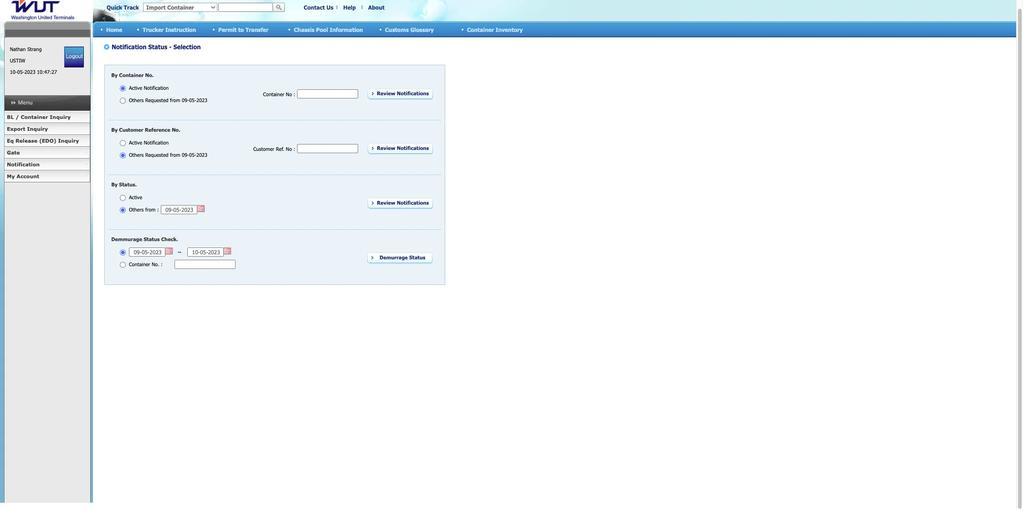 Task type: vqa. For each thing, say whether or not it's contained in the screenshot.
THE 10-16-2023 17:15:39 on the top left of the page
no



Task type: describe. For each thing, give the bounding box(es) containing it.
pool
[[316, 26, 328, 33]]

export inquiry
[[7, 126, 48, 132]]

account
[[17, 173, 39, 179]]

eq release (edo) inquiry link
[[4, 135, 90, 147]]

my account
[[7, 173, 39, 179]]

container inside 'link'
[[21, 114, 48, 120]]

my
[[7, 173, 15, 179]]

my account link
[[4, 171, 90, 182]]

10:47:27
[[37, 69, 57, 75]]

nathan
[[10, 46, 26, 52]]

inventory
[[496, 26, 523, 33]]

customs glossary
[[385, 26, 434, 33]]

eq
[[7, 138, 14, 144]]

gate link
[[4, 147, 90, 159]]

1 horizontal spatial container
[[467, 26, 494, 33]]

to
[[238, 26, 244, 33]]

05-
[[17, 69, 24, 75]]

nathan strang
[[10, 46, 42, 52]]

/
[[16, 114, 19, 120]]

about
[[368, 4, 385, 10]]

(edo)
[[39, 138, 56, 144]]

10-05-2023 10:47:27
[[10, 69, 57, 75]]

contact
[[304, 4, 325, 10]]

bl
[[7, 114, 14, 120]]

quick track
[[107, 4, 139, 10]]

information
[[330, 26, 363, 33]]

2023
[[24, 69, 35, 75]]

10-
[[10, 69, 17, 75]]

inquiry for container
[[50, 114, 71, 120]]

about link
[[368, 4, 385, 10]]

transfer
[[246, 26, 269, 33]]

notification link
[[4, 159, 90, 171]]

permit to transfer
[[218, 26, 269, 33]]

strang
[[27, 46, 42, 52]]



Task type: locate. For each thing, give the bounding box(es) containing it.
2 vertical spatial inquiry
[[58, 138, 79, 144]]

contact us link
[[304, 4, 334, 10]]

None text field
[[218, 3, 273, 12]]

export inquiry link
[[4, 123, 90, 135]]

bl / container inquiry link
[[4, 111, 90, 123]]

inquiry down bl / container inquiry
[[27, 126, 48, 132]]

help link
[[343, 4, 356, 10]]

notification
[[7, 161, 40, 167]]

eq release (edo) inquiry
[[7, 138, 79, 144]]

bl / container inquiry
[[7, 114, 71, 120]]

ustiw
[[10, 57, 25, 63]]

help
[[343, 4, 356, 10]]

track
[[124, 4, 139, 10]]

glossary
[[411, 26, 434, 33]]

contact us
[[304, 4, 334, 10]]

gate
[[7, 150, 20, 155]]

container up export inquiry
[[21, 114, 48, 120]]

0 horizontal spatial container
[[21, 114, 48, 120]]

inquiry up export inquiry link
[[50, 114, 71, 120]]

1 vertical spatial container
[[21, 114, 48, 120]]

0 vertical spatial container
[[467, 26, 494, 33]]

inquiry for (edo)
[[58, 138, 79, 144]]

us
[[327, 4, 334, 10]]

0 vertical spatial inquiry
[[50, 114, 71, 120]]

container left 'inventory'
[[467, 26, 494, 33]]

permit
[[218, 26, 237, 33]]

chassis pool information
[[294, 26, 363, 33]]

customs
[[385, 26, 409, 33]]

inquiry right (edo)
[[58, 138, 79, 144]]

home
[[106, 26, 122, 33]]

login image
[[64, 47, 84, 67]]

1 vertical spatial inquiry
[[27, 126, 48, 132]]

container inventory
[[467, 26, 523, 33]]

trucker
[[143, 26, 164, 33]]

container
[[467, 26, 494, 33], [21, 114, 48, 120]]

inquiry inside 'link'
[[50, 114, 71, 120]]

release
[[15, 138, 37, 144]]

export
[[7, 126, 25, 132]]

chassis
[[294, 26, 315, 33]]

trucker instruction
[[143, 26, 196, 33]]

instruction
[[165, 26, 196, 33]]

inquiry
[[50, 114, 71, 120], [27, 126, 48, 132], [58, 138, 79, 144]]

quick
[[107, 4, 122, 10]]



